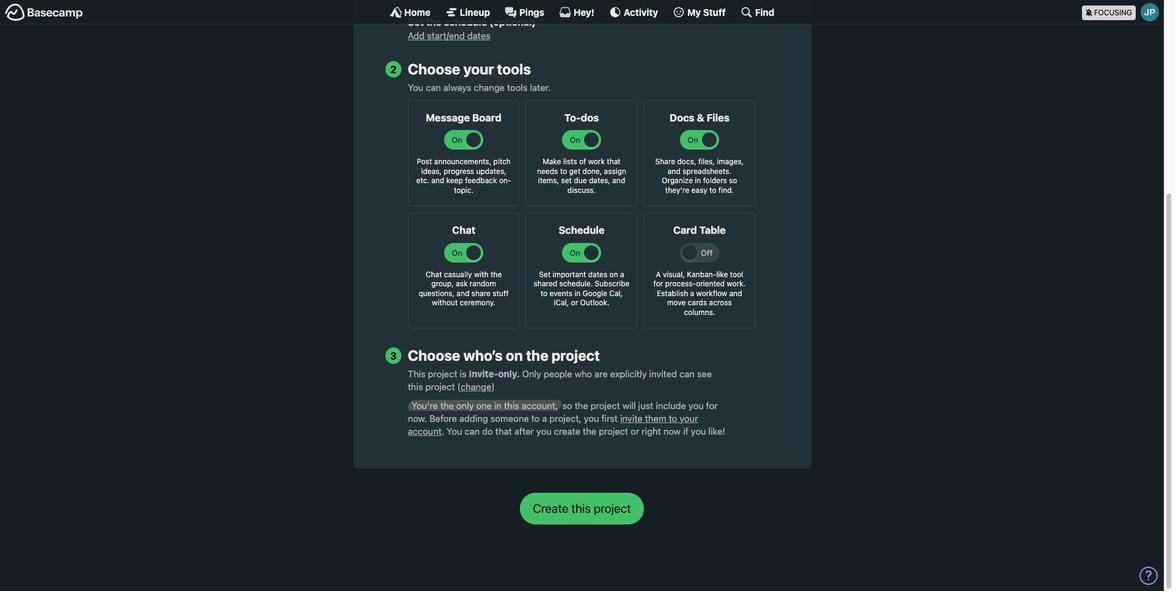 Task type: vqa. For each thing, say whether or not it's contained in the screenshot.
pings popup button at the top left of page
yes



Task type: locate. For each thing, give the bounding box(es) containing it.
0 horizontal spatial for
[[654, 279, 664, 289]]

a inside a visual, kanban-like tool for process-oriented work. establish a workflow and move cards across columns.
[[691, 289, 695, 298]]

hey!
[[574, 6, 595, 17]]

to up now
[[669, 413, 678, 424]]

0 horizontal spatial dates
[[468, 30, 491, 41]]

and down work.
[[730, 289, 743, 298]]

or right ical, in the left bottom of the page
[[571, 299, 579, 308]]

None submit
[[520, 493, 644, 525]]

invite them to your account link
[[408, 413, 699, 437]]

2 horizontal spatial in
[[695, 176, 701, 185]]

so
[[730, 176, 738, 185], [563, 400, 573, 411]]

0 horizontal spatial that
[[496, 426, 512, 437]]

choose up this at the bottom left
[[408, 348, 461, 365]]

chat up group,
[[426, 270, 442, 279]]

that inside make lists of work that needs to get done, assign items, set due dates, and discuss.
[[607, 157, 621, 166]]

1 horizontal spatial can
[[465, 426, 480, 437]]

in inside 'set important dates on a shared schedule. subscribe to events in google cal, ical, or outlook.'
[[575, 289, 581, 298]]

choose for choose who's on the project
[[408, 348, 461, 365]]

1 horizontal spatial dates
[[589, 270, 608, 279]]

2 horizontal spatial can
[[680, 369, 695, 380]]

pings
[[520, 6, 545, 17]]

shared
[[534, 279, 558, 289]]

1 vertical spatial for
[[707, 400, 718, 411]]

to down 'folders'
[[710, 186, 717, 195]]

1 vertical spatial change
[[461, 382, 492, 393]]

project inside so the project will just include you for now. before adding someone to a project, you first
[[591, 400, 620, 411]]

someone
[[491, 413, 529, 424]]

set for the
[[408, 17, 424, 28]]

0 horizontal spatial so
[[563, 400, 573, 411]]

you left always
[[408, 82, 424, 93]]

a up the cards
[[691, 289, 695, 298]]

in up the easy
[[695, 176, 701, 185]]

chat down the topic.
[[452, 225, 476, 237]]

to inside 'invite them to your account'
[[669, 413, 678, 424]]

schedule
[[559, 225, 605, 237]]

a inside 'set important dates on a shared schedule. subscribe to events in google cal, ical, or outlook.'
[[621, 270, 625, 279]]

share
[[656, 157, 676, 166]]

your up if
[[680, 413, 699, 424]]

2 vertical spatial can
[[465, 426, 480, 437]]

to down shared at top left
[[541, 289, 548, 298]]

2 horizontal spatial a
[[691, 289, 695, 298]]

right
[[642, 426, 661, 437]]

the
[[426, 17, 442, 28], [491, 270, 502, 279], [526, 348, 549, 365], [441, 400, 454, 411], [575, 400, 589, 411], [583, 426, 597, 437]]

1 vertical spatial that
[[496, 426, 512, 437]]

2 choose from the top
[[408, 348, 461, 365]]

0 vertical spatial in
[[695, 176, 701, 185]]

1 horizontal spatial in
[[575, 289, 581, 298]]

discuss.
[[568, 186, 596, 195]]

0 vertical spatial chat
[[452, 225, 476, 237]]

1 horizontal spatial this
[[504, 400, 520, 411]]

that up assign
[[607, 157, 621, 166]]

1 vertical spatial dates
[[589, 270, 608, 279]]

the up start/end
[[426, 17, 442, 28]]

the up project,
[[575, 400, 589, 411]]

chat inside chat casually with the group, ask random questions, and share stuff without ceremony.
[[426, 270, 442, 279]]

that down someone
[[496, 426, 512, 437]]

1 vertical spatial choose
[[408, 348, 461, 365]]

to inside make lists of work that needs to get done, assign items, set due dates, and discuss.
[[560, 167, 567, 176]]

of
[[580, 157, 587, 166]]

focusing
[[1095, 8, 1133, 17]]

switch accounts image
[[5, 3, 83, 22]]

in
[[695, 176, 701, 185], [575, 289, 581, 298], [495, 400, 502, 411]]

1 horizontal spatial you
[[447, 426, 462, 437]]

just
[[639, 400, 654, 411]]

change link
[[461, 382, 492, 393]]

so up find. on the right of page
[[730, 176, 738, 185]]

0 horizontal spatial chat
[[426, 270, 442, 279]]

and down ideas,
[[432, 176, 445, 185]]

0 horizontal spatial you
[[408, 82, 424, 93]]

set the schedule (optional) add start/end dates
[[408, 17, 536, 41]]

account
[[408, 426, 442, 437]]

1 horizontal spatial on
[[610, 270, 619, 279]]

is
[[460, 369, 467, 380]]

who's
[[464, 348, 503, 365]]

can left always
[[426, 82, 441, 93]]

0 horizontal spatial or
[[571, 299, 579, 308]]

invite-
[[469, 369, 499, 380]]

files,
[[699, 157, 715, 166]]

folders
[[704, 176, 728, 185]]

tools left later.
[[507, 82, 528, 93]]

images,
[[717, 157, 744, 166]]

main element
[[0, 0, 1165, 24]]

1 horizontal spatial a
[[621, 270, 625, 279]]

ceremony.
[[460, 299, 496, 308]]

0 horizontal spatial can
[[426, 82, 441, 93]]

and inside chat casually with the group, ask random questions, and share stuff without ceremony.
[[457, 289, 470, 298]]

files
[[707, 112, 730, 124]]

1 vertical spatial this
[[504, 400, 520, 411]]

for down a
[[654, 279, 664, 289]]

0 vertical spatial tools
[[497, 61, 531, 78]]

this down this at the bottom left
[[408, 382, 423, 393]]

get
[[569, 167, 581, 176]]

dates up subscribe
[[589, 270, 608, 279]]

on up subscribe
[[610, 270, 619, 279]]

(
[[458, 382, 461, 393]]

in right one
[[495, 400, 502, 411]]

so up project,
[[563, 400, 573, 411]]

and down ask
[[457, 289, 470, 298]]

create
[[554, 426, 581, 437]]

1 vertical spatial on
[[506, 348, 523, 365]]

set up shared at top left
[[539, 270, 551, 279]]

you
[[408, 82, 424, 93], [447, 426, 462, 437]]

set important dates on a shared schedule. subscribe to events in google cal, ical, or outlook.
[[534, 270, 630, 308]]

1 horizontal spatial chat
[[452, 225, 476, 237]]

for inside so the project will just include you for now. before adding someone to a project, you first
[[707, 400, 718, 411]]

1 horizontal spatial or
[[631, 426, 640, 437]]

1 vertical spatial your
[[680, 413, 699, 424]]

you right .
[[447, 426, 462, 437]]

chat for chat
[[452, 225, 476, 237]]

project left ( at the bottom left of the page
[[426, 382, 455, 393]]

1 horizontal spatial set
[[539, 270, 551, 279]]

only.
[[499, 369, 520, 380]]

&
[[697, 112, 705, 124]]

can left see
[[680, 369, 695, 380]]

the up before
[[441, 400, 454, 411]]

and up "organize"
[[668, 167, 681, 176]]

card
[[674, 225, 697, 237]]

0 horizontal spatial set
[[408, 17, 424, 28]]

0 horizontal spatial a
[[543, 413, 547, 424]]

set
[[562, 176, 572, 185]]

establish
[[657, 289, 689, 298]]

0 horizontal spatial this
[[408, 382, 423, 393]]

across
[[710, 299, 732, 308]]

on up only.
[[506, 348, 523, 365]]

0 vertical spatial dates
[[468, 30, 491, 41]]

updates,
[[477, 167, 507, 176]]

progress
[[444, 167, 475, 176]]

set inside set the schedule (optional) add start/end dates
[[408, 17, 424, 28]]

card table
[[674, 225, 726, 237]]

your up you can always change tools later.
[[464, 61, 494, 78]]

dates down 'schedule' in the left top of the page
[[468, 30, 491, 41]]

project
[[552, 348, 600, 365], [428, 369, 458, 380], [426, 382, 455, 393], [591, 400, 620, 411], [599, 426, 629, 437]]

for up like! at the bottom right of page
[[707, 400, 718, 411]]

share
[[472, 289, 491, 298]]

account,
[[522, 400, 558, 411]]

can down adding
[[465, 426, 480, 437]]

set inside 'set important dates on a shared schedule. subscribe to events in google cal, ical, or outlook.'
[[539, 270, 551, 279]]

1 vertical spatial in
[[575, 289, 581, 298]]

ideas,
[[421, 167, 442, 176]]

1 vertical spatial set
[[539, 270, 551, 279]]

explicitly
[[611, 369, 647, 380]]

activity
[[624, 6, 659, 17]]

0 vertical spatial set
[[408, 17, 424, 28]]

so inside so the project will just include you for now. before adding someone to a project, you first
[[563, 400, 573, 411]]

a down account, at the bottom left
[[543, 413, 547, 424]]

set
[[408, 17, 424, 28], [539, 270, 551, 279]]

0 horizontal spatial in
[[495, 400, 502, 411]]

casually
[[444, 270, 472, 279]]

my stuff button
[[673, 6, 726, 18]]

or down the invite
[[631, 426, 640, 437]]

0 vertical spatial this
[[408, 382, 423, 393]]

1 vertical spatial a
[[691, 289, 695, 298]]

you right after
[[537, 426, 552, 437]]

after
[[515, 426, 534, 437]]

change down the invite-
[[461, 382, 492, 393]]

choose
[[408, 61, 461, 78], [408, 348, 461, 365]]

james peterson image
[[1141, 3, 1160, 21]]

so inside share docs, files, images, and spreadsheets. organize in folders so they're easy to find.
[[730, 176, 738, 185]]

one
[[477, 400, 492, 411]]

1 horizontal spatial so
[[730, 176, 738, 185]]

change down choose your tools
[[474, 82, 505, 93]]

your
[[464, 61, 494, 78], [680, 413, 699, 424]]

in down the "schedule."
[[575, 289, 581, 298]]

and
[[668, 167, 681, 176], [432, 176, 445, 185], [613, 176, 626, 185], [457, 289, 470, 298], [730, 289, 743, 298]]

work.
[[727, 279, 746, 289]]

to up set
[[560, 167, 567, 176]]

1 vertical spatial chat
[[426, 270, 442, 279]]

now
[[664, 426, 681, 437]]

0 vertical spatial that
[[607, 157, 621, 166]]

2 vertical spatial a
[[543, 413, 547, 424]]

0 vertical spatial choose
[[408, 61, 461, 78]]

0 vertical spatial on
[[610, 270, 619, 279]]

and inside make lists of work that needs to get done, assign items, set due dates, and discuss.
[[613, 176, 626, 185]]

to inside share docs, files, images, and spreadsheets. organize in folders so they're easy to find.
[[710, 186, 717, 195]]

or
[[571, 299, 579, 308], [631, 426, 640, 437]]

1 horizontal spatial that
[[607, 157, 621, 166]]

announcements,
[[434, 157, 492, 166]]

choose up always
[[408, 61, 461, 78]]

0 vertical spatial so
[[730, 176, 738, 185]]

a up subscribe
[[621, 270, 625, 279]]

stuff
[[704, 6, 726, 17]]

0 vertical spatial a
[[621, 270, 625, 279]]

oriented
[[696, 279, 725, 289]]

that
[[607, 157, 621, 166], [496, 426, 512, 437]]

easy
[[692, 186, 708, 195]]

0 vertical spatial or
[[571, 299, 579, 308]]

0 vertical spatial your
[[464, 61, 494, 78]]

you right if
[[691, 426, 706, 437]]

activity link
[[609, 6, 659, 18]]

choose for choose your tools
[[408, 61, 461, 78]]

on
[[610, 270, 619, 279], [506, 348, 523, 365]]

cal,
[[610, 289, 623, 298]]

this inside only people who are explicitly invited can see this project (
[[408, 382, 423, 393]]

and down assign
[[613, 176, 626, 185]]

0 horizontal spatial your
[[464, 61, 494, 78]]

so the project will just include you for now. before adding someone to a project, you first
[[408, 400, 718, 424]]

you
[[689, 400, 704, 411], [584, 413, 599, 424], [537, 426, 552, 437], [691, 426, 706, 437]]

you're the only one in this account,
[[412, 400, 558, 411]]

assign
[[604, 167, 627, 176]]

tools up later.
[[497, 61, 531, 78]]

1 horizontal spatial for
[[707, 400, 718, 411]]

set up add
[[408, 17, 424, 28]]

this up someone
[[504, 400, 520, 411]]

adding
[[460, 413, 488, 424]]

like
[[717, 270, 728, 279]]

can inside only people who are explicitly invited can see this project (
[[680, 369, 695, 380]]

set for important
[[539, 270, 551, 279]]

1 vertical spatial you
[[447, 426, 462, 437]]

to inside so the project will just include you for now. before adding someone to a project, you first
[[532, 413, 540, 424]]

0 vertical spatial for
[[654, 279, 664, 289]]

and inside share docs, files, images, and spreadsheets. organize in folders so they're easy to find.
[[668, 167, 681, 176]]

1 choose from the top
[[408, 61, 461, 78]]

1 horizontal spatial your
[[680, 413, 699, 424]]

1 vertical spatial can
[[680, 369, 695, 380]]

3
[[390, 350, 397, 362]]

schedule.
[[560, 279, 593, 289]]

for inside a visual, kanban-like tool for process-oriented work. establish a workflow and move cards across columns.
[[654, 279, 664, 289]]

now.
[[408, 413, 427, 424]]

a
[[621, 270, 625, 279], [691, 289, 695, 298], [543, 413, 547, 424]]

1 vertical spatial so
[[563, 400, 573, 411]]

project up first
[[591, 400, 620, 411]]

to down account, at the bottom left
[[532, 413, 540, 424]]

1 vertical spatial or
[[631, 426, 640, 437]]

the right the with
[[491, 270, 502, 279]]



Task type: describe. For each thing, give the bounding box(es) containing it.
and inside post announcements, pitch ideas, progress updates, etc. and keep feedback on- topic.
[[432, 176, 445, 185]]

cards
[[688, 299, 708, 308]]

them
[[645, 413, 667, 424]]

docs & files
[[670, 112, 730, 124]]

outlook.
[[581, 299, 610, 308]]

subscribe
[[595, 279, 630, 289]]

feedback
[[465, 176, 497, 185]]

kanban-
[[687, 270, 717, 279]]

you can always change tools later.
[[408, 82, 551, 93]]

first
[[602, 413, 618, 424]]

and inside a visual, kanban-like tool for process-oriented work. establish a workflow and move cards across columns.
[[730, 289, 743, 298]]

docs
[[670, 112, 695, 124]]

visual,
[[663, 270, 685, 279]]

dates inside 'set important dates on a shared schedule. subscribe to events in google cal, ical, or outlook.'
[[589, 270, 608, 279]]

.
[[442, 426, 444, 437]]

etc.
[[417, 176, 430, 185]]

project up who
[[552, 348, 600, 365]]

your inside 'invite them to your account'
[[680, 413, 699, 424]]

workflow
[[697, 289, 728, 298]]

change )
[[461, 382, 495, 393]]

project inside only people who are explicitly invited can see this project (
[[426, 382, 455, 393]]

)
[[492, 382, 495, 393]]

events
[[550, 289, 573, 298]]

to-
[[565, 112, 581, 124]]

columns.
[[684, 308, 716, 317]]

post
[[417, 157, 432, 166]]

ical,
[[554, 299, 569, 308]]

google
[[583, 289, 608, 298]]

you're
[[412, 400, 438, 411]]

to-dos
[[565, 112, 599, 124]]

2 vertical spatial in
[[495, 400, 502, 411]]

that for do
[[496, 426, 512, 437]]

who
[[575, 369, 593, 380]]

spreadsheets.
[[683, 167, 732, 176]]

needs
[[537, 167, 558, 176]]

2
[[391, 63, 397, 76]]

include
[[656, 400, 687, 411]]

in inside share docs, files, images, and spreadsheets. organize in folders so they're easy to find.
[[695, 176, 701, 185]]

schedule
[[444, 17, 487, 28]]

this
[[408, 369, 426, 380]]

message board
[[426, 112, 502, 124]]

the up only
[[526, 348, 549, 365]]

topic.
[[454, 186, 474, 195]]

0 vertical spatial you
[[408, 82, 424, 93]]

1 vertical spatial tools
[[507, 82, 528, 93]]

table
[[700, 225, 726, 237]]

project left is
[[428, 369, 458, 380]]

focusing button
[[1083, 0, 1165, 24]]

on inside 'set important dates on a shared schedule. subscribe to events in google cal, ical, or outlook.'
[[610, 270, 619, 279]]

only
[[457, 400, 474, 411]]

process-
[[666, 279, 697, 289]]

home link
[[390, 6, 431, 18]]

share docs, files, images, and spreadsheets. organize in folders so they're easy to find.
[[656, 157, 744, 195]]

questions,
[[419, 289, 455, 298]]

find.
[[719, 186, 734, 195]]

dates inside set the schedule (optional) add start/end dates
[[468, 30, 491, 41]]

0 vertical spatial change
[[474, 82, 505, 93]]

find button
[[741, 6, 775, 18]]

0 vertical spatial can
[[426, 82, 441, 93]]

the inside set the schedule (optional) add start/end dates
[[426, 17, 442, 28]]

start/end
[[427, 30, 465, 41]]

people
[[544, 369, 573, 380]]

(optional)
[[490, 17, 536, 28]]

add
[[408, 30, 425, 41]]

keep
[[447, 176, 463, 185]]

the right create
[[583, 426, 597, 437]]

lists
[[564, 157, 577, 166]]

like!
[[709, 426, 726, 437]]

items,
[[538, 176, 559, 185]]

work
[[589, 157, 605, 166]]

the inside so the project will just include you for now. before adding someone to a project, you first
[[575, 400, 589, 411]]

are
[[595, 369, 608, 380]]

project down first
[[599, 426, 629, 437]]

without
[[432, 299, 458, 308]]

pitch
[[494, 157, 511, 166]]

the inside chat casually with the group, ask random questions, and share stuff without ceremony.
[[491, 270, 502, 279]]

group,
[[432, 279, 454, 289]]

a inside so the project will just include you for now. before adding someone to a project, you first
[[543, 413, 547, 424]]

pings button
[[505, 6, 545, 18]]

hey! button
[[559, 6, 595, 18]]

that for work
[[607, 157, 621, 166]]

dos
[[581, 112, 599, 124]]

home
[[404, 6, 431, 17]]

a
[[656, 270, 661, 279]]

you up . you can do that after you create the project or right now if you like!
[[584, 413, 599, 424]]

this project is invite-only.
[[408, 369, 520, 380]]

board
[[473, 112, 502, 124]]

only people who are explicitly invited can see this project (
[[408, 369, 712, 393]]

add start/end dates link
[[408, 30, 491, 41]]

or inside 'set important dates on a shared schedule. subscribe to events in google cal, ical, or outlook.'
[[571, 299, 579, 308]]

invite them to your account
[[408, 413, 699, 437]]

project,
[[550, 413, 582, 424]]

choose who's on the project
[[408, 348, 600, 365]]

make lists of work that needs to get done, assign items, set due dates, and discuss.
[[537, 157, 627, 195]]

you right include
[[689, 400, 704, 411]]

chat for chat casually with the group, ask random questions, and share stuff without ceremony.
[[426, 270, 442, 279]]

to inside 'set important dates on a shared schedule. subscribe to events in google cal, ical, or outlook.'
[[541, 289, 548, 298]]

due
[[574, 176, 587, 185]]

0 horizontal spatial on
[[506, 348, 523, 365]]



